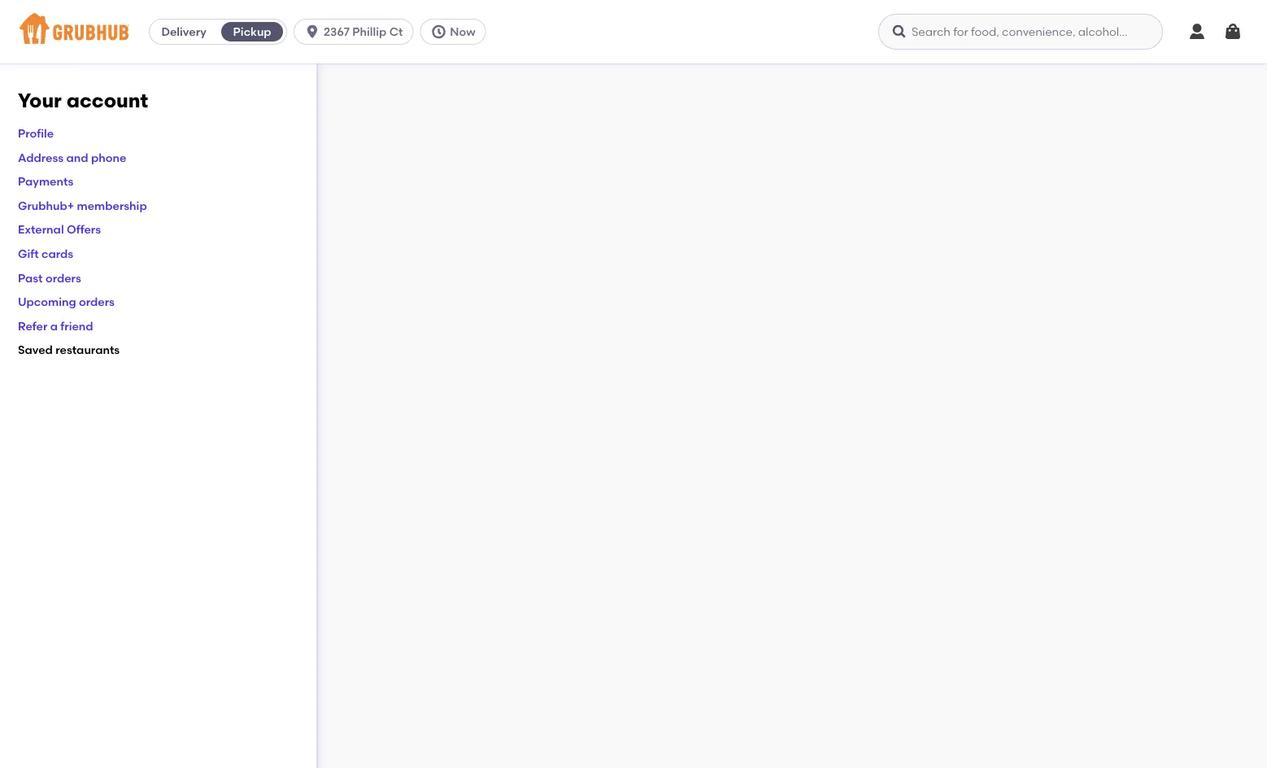 Task type: locate. For each thing, give the bounding box(es) containing it.
orders
[[46, 271, 81, 285], [79, 295, 115, 309]]

payments link
[[18, 174, 73, 188]]

past orders link
[[18, 271, 81, 285]]

profile link
[[18, 126, 54, 140]]

upcoming orders link
[[18, 295, 115, 309]]

delivery
[[161, 25, 206, 39]]

svg image inside 2367 phillip ct button
[[304, 24, 321, 40]]

saved restaurants
[[18, 343, 120, 357]]

profile
[[18, 126, 54, 140]]

svg image inside now button
[[431, 24, 447, 40]]

orders up friend
[[79, 295, 115, 309]]

orders for upcoming orders
[[79, 295, 115, 309]]

1 vertical spatial orders
[[79, 295, 115, 309]]

1 horizontal spatial svg image
[[431, 24, 447, 40]]

grubhub+ membership link
[[18, 199, 147, 212]]

svg image
[[1224, 22, 1243, 42], [304, 24, 321, 40], [431, 24, 447, 40]]

address and phone link
[[18, 150, 126, 164]]

svg image
[[1188, 22, 1208, 42], [892, 24, 908, 40]]

a
[[50, 319, 58, 333]]

main navigation navigation
[[0, 0, 1268, 63]]

offers
[[67, 223, 101, 236]]

payments
[[18, 174, 73, 188]]

grubhub+ membership
[[18, 199, 147, 212]]

refer a friend link
[[18, 319, 93, 333]]

0 horizontal spatial svg image
[[304, 24, 321, 40]]

your account
[[18, 89, 148, 112]]

saved
[[18, 343, 53, 357]]

0 vertical spatial orders
[[46, 271, 81, 285]]

2367 phillip ct
[[324, 25, 403, 39]]

refer a friend
[[18, 319, 93, 333]]

orders up "upcoming orders"
[[46, 271, 81, 285]]

past orders
[[18, 271, 81, 285]]

gift
[[18, 247, 39, 261]]

phone
[[91, 150, 126, 164]]

0 horizontal spatial svg image
[[892, 24, 908, 40]]

address and phone
[[18, 150, 126, 164]]



Task type: describe. For each thing, give the bounding box(es) containing it.
svg image for now
[[431, 24, 447, 40]]

external offers
[[18, 223, 101, 236]]

pickup
[[233, 25, 271, 39]]

now button
[[420, 19, 493, 45]]

gift cards link
[[18, 247, 73, 261]]

address
[[18, 150, 64, 164]]

pickup button
[[218, 19, 287, 45]]

now
[[450, 25, 476, 39]]

your
[[18, 89, 62, 112]]

refer
[[18, 319, 47, 333]]

friend
[[60, 319, 93, 333]]

2367
[[324, 25, 350, 39]]

2 horizontal spatial svg image
[[1224, 22, 1243, 42]]

upcoming orders
[[18, 295, 115, 309]]

past
[[18, 271, 43, 285]]

and
[[66, 150, 88, 164]]

1 horizontal spatial svg image
[[1188, 22, 1208, 42]]

saved restaurants link
[[18, 343, 120, 357]]

gift cards
[[18, 247, 73, 261]]

upcoming
[[18, 295, 76, 309]]

orders for past orders
[[46, 271, 81, 285]]

2367 phillip ct button
[[294, 19, 420, 45]]

cards
[[42, 247, 73, 261]]

ct
[[390, 25, 403, 39]]

Search for food, convenience, alcohol... search field
[[879, 14, 1164, 50]]

restaurants
[[56, 343, 120, 357]]

external
[[18, 223, 64, 236]]

membership
[[77, 199, 147, 212]]

account
[[66, 89, 148, 112]]

external offers link
[[18, 223, 101, 236]]

phillip
[[353, 25, 387, 39]]

grubhub+
[[18, 199, 74, 212]]

svg image for 2367 phillip ct
[[304, 24, 321, 40]]

delivery button
[[150, 19, 218, 45]]



Task type: vqa. For each thing, say whether or not it's contained in the screenshot.
Martinelli's Sparkling Apple Juice
no



